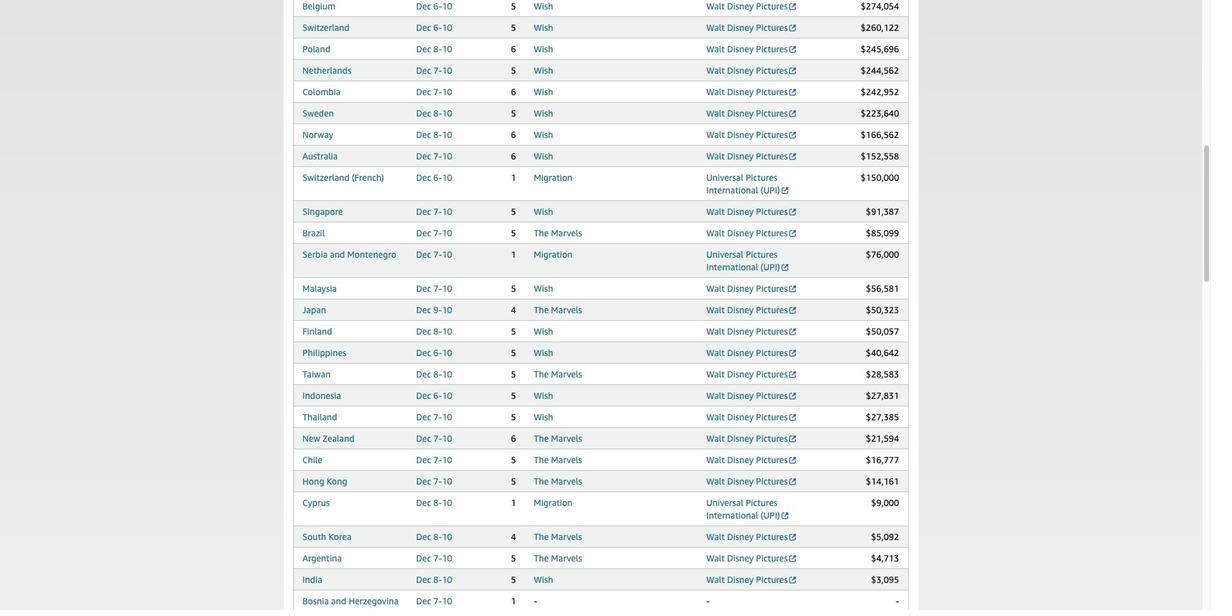 Task type: vqa. For each thing, say whether or not it's contained in the screenshot.


Task type: describe. For each thing, give the bounding box(es) containing it.
walt for $245,696
[[706, 44, 725, 54]]

wish link for netherlands
[[534, 65, 553, 76]]

walt disney pictures link for $21,594
[[706, 433, 798, 444]]

serbia
[[303, 249, 328, 260]]

$4,713
[[871, 553, 899, 564]]

dec 6-10 link for switzerland
[[416, 22, 452, 33]]

6- for philippines
[[433, 348, 442, 358]]

walt disney pictures for $56,581
[[706, 283, 788, 294]]

brazil
[[303, 228, 325, 238]]

dec 6-10 link for switzerland (french)
[[416, 172, 452, 183]]

disney for $245,696
[[727, 44, 754, 54]]

dec 8-10 for sweden
[[416, 108, 452, 119]]

walt disney pictures link for $244,562
[[706, 65, 798, 76]]

pictures for $16,777
[[756, 455, 788, 466]]

10 for argentina
[[442, 553, 452, 564]]

walt disney pictures for $223,640
[[706, 108, 788, 119]]

india link
[[303, 575, 322, 586]]

pictures for $27,385
[[756, 412, 788, 423]]

walt for $4,713
[[706, 553, 725, 564]]

dec 8-10 link for norway
[[416, 129, 452, 140]]

sweden
[[303, 108, 334, 119]]

thailand link
[[303, 412, 337, 423]]

pictures for $4,713
[[756, 553, 788, 564]]

dec 9-10 link
[[416, 305, 452, 315]]

pictures for $21,594
[[756, 433, 788, 444]]

wish link for sweden
[[534, 108, 553, 119]]

$152,558
[[861, 151, 899, 162]]

5 for taiwan
[[511, 369, 516, 380]]

singapore link
[[303, 206, 343, 217]]

$56,581
[[866, 283, 899, 294]]

the marvels link for japan
[[534, 305, 582, 315]]

$27,831
[[866, 391, 899, 401]]

the marvels for chile
[[534, 455, 582, 466]]

pictures for $56,581
[[756, 283, 788, 294]]

walt disney pictures link for $27,831
[[706, 391, 798, 401]]

japan link
[[303, 305, 326, 315]]

3 - from the left
[[896, 596, 899, 607]]

7- for brazil
[[433, 228, 442, 238]]

$40,642
[[866, 348, 899, 358]]

the marvels link for chile
[[534, 455, 582, 466]]

wish for thailand
[[534, 412, 553, 423]]

indonesia link
[[303, 391, 341, 401]]

poland link
[[303, 44, 330, 54]]

walt disney pictures link for $4,713
[[706, 553, 798, 564]]

walt disney pictures for $5,092
[[706, 532, 788, 543]]

$244,562
[[861, 65, 899, 76]]

chile
[[303, 455, 323, 466]]

$223,640
[[861, 108, 899, 119]]

walt for $5,092
[[706, 532, 725, 543]]

bosnia and herzegovina
[[303, 596, 399, 607]]

switzerland (french)
[[303, 172, 384, 183]]

international for $76,000
[[706, 262, 758, 273]]

argentina link
[[303, 553, 342, 564]]

walt disney pictures link for $223,640
[[706, 108, 798, 119]]

walt disney pictures link for $3,095
[[706, 575, 798, 586]]

pictures for $40,642
[[756, 348, 788, 358]]

wish link for poland
[[534, 44, 553, 54]]

disney for $50,057
[[727, 326, 754, 337]]

marvels for new zealand
[[551, 433, 582, 444]]

colombia
[[303, 86, 341, 97]]

disney for $166,562
[[727, 129, 754, 140]]

dec 8-10 for norway
[[416, 129, 452, 140]]

switzerland (french) link
[[303, 172, 384, 183]]

2 - from the left
[[706, 596, 710, 607]]

$260,122
[[861, 22, 899, 33]]

$76,000
[[866, 249, 899, 260]]

montenegro
[[347, 249, 396, 260]]

wish link for thailand
[[534, 412, 553, 423]]

walt disney pictures link for $50,323
[[706, 305, 798, 315]]

dec 8-10 link for poland
[[416, 44, 452, 54]]

dec for japan
[[416, 305, 431, 315]]

belgium link
[[303, 1, 335, 11]]

10 for netherlands
[[442, 65, 452, 76]]

international for $150,000
[[706, 185, 758, 196]]

the marvels for taiwan
[[534, 369, 582, 380]]

8- for sweden
[[433, 108, 442, 119]]

(upi) for $76,000
[[761, 262, 780, 273]]

walt for $27,385
[[706, 412, 725, 423]]

wish for australia
[[534, 151, 553, 162]]

cyprus
[[303, 498, 330, 509]]

hong
[[303, 476, 324, 487]]

(french)
[[352, 172, 384, 183]]

dec 8-10 for taiwan
[[416, 369, 452, 380]]

taiwan
[[303, 369, 331, 380]]

wish for switzerland
[[534, 22, 553, 33]]

bosnia and herzegovina link
[[303, 596, 399, 607]]

dec 8-10 for india
[[416, 575, 452, 586]]

wish for singapore
[[534, 206, 553, 217]]

1 for cyprus
[[511, 498, 516, 509]]

6- for belgium
[[433, 1, 442, 11]]

walt for $91,387
[[706, 206, 725, 217]]

walt disney pictures for $21,594
[[706, 433, 788, 444]]

$5,092
[[871, 532, 899, 543]]

universal for $76,000
[[706, 249, 744, 260]]

5 for belgium
[[511, 1, 516, 11]]

migration link for dec 8-10
[[534, 498, 573, 509]]

universal for $9,000
[[706, 498, 744, 509]]

belgium
[[303, 1, 335, 11]]

$166,562
[[861, 129, 899, 140]]

serbia and montenegro link
[[303, 249, 396, 260]]

south
[[303, 532, 326, 543]]

disney for $16,777
[[727, 455, 754, 466]]

cyprus link
[[303, 498, 330, 509]]

wish for indonesia
[[534, 391, 553, 401]]

$28,583
[[866, 369, 899, 380]]

taiwan link
[[303, 369, 331, 380]]

10 for thailand
[[442, 412, 452, 423]]

dec 7-10 for argentina
[[416, 553, 452, 564]]

walt disney pictures link for $27,385
[[706, 412, 798, 423]]

netherlands link
[[303, 65, 351, 76]]

singapore
[[303, 206, 343, 217]]

wish link for indonesia
[[534, 391, 553, 401]]

dec for thailand
[[416, 412, 431, 423]]

malaysia
[[303, 283, 337, 294]]

bosnia
[[303, 596, 329, 607]]

malaysia link
[[303, 283, 337, 294]]

7- for colombia
[[433, 86, 442, 97]]

the for argentina
[[534, 553, 549, 564]]

dec 8-10 link for india
[[416, 575, 452, 586]]

dec 6-10 link for indonesia
[[416, 391, 452, 401]]

$85,099
[[866, 228, 899, 238]]

10 for cyprus
[[442, 498, 452, 509]]

10 for australia
[[442, 151, 452, 162]]

dec 8-10 for poland
[[416, 44, 452, 54]]

walt for $50,057
[[706, 326, 725, 337]]

$27,385
[[866, 412, 899, 423]]

$50,323
[[866, 305, 899, 315]]

philippines link
[[303, 348, 346, 358]]

finland
[[303, 326, 332, 337]]

norway
[[303, 129, 333, 140]]

dec for philippines
[[416, 348, 431, 358]]

walt disney pictures for $27,385
[[706, 412, 788, 423]]

indonesia
[[303, 391, 341, 401]]

thailand
[[303, 412, 337, 423]]

the marvels link for argentina
[[534, 553, 582, 564]]

wish link for india
[[534, 575, 553, 586]]

10 for norway
[[442, 129, 452, 140]]



Task type: locate. For each thing, give the bounding box(es) containing it.
13 walt disney pictures from the top
[[706, 326, 788, 337]]

the marvels link
[[534, 228, 582, 238], [534, 305, 582, 315], [534, 369, 582, 380], [534, 433, 582, 444], [534, 455, 582, 466], [534, 476, 582, 487], [534, 532, 582, 543], [534, 553, 582, 564]]

dec 7-10 for hong kong
[[416, 476, 452, 487]]

walt disney pictures for $27,831
[[706, 391, 788, 401]]

pictures for $91,387
[[756, 206, 788, 217]]

14 walt disney pictures from the top
[[706, 348, 788, 358]]

universal
[[706, 172, 744, 183], [706, 249, 744, 260], [706, 498, 744, 509]]

australia link
[[303, 151, 338, 162]]

marvels for taiwan
[[551, 369, 582, 380]]

3 1 from the top
[[511, 498, 516, 509]]

wish link for belgium
[[534, 1, 553, 11]]

7 dec 8-10 from the top
[[416, 532, 452, 543]]

22 walt disney pictures link from the top
[[706, 553, 798, 564]]

3 7- from the top
[[433, 151, 442, 162]]

dec for colombia
[[416, 86, 431, 97]]

3 walt disney pictures from the top
[[706, 44, 788, 54]]

universal pictures international (upi) link for $76,000
[[706, 249, 790, 273]]

disney for $28,583
[[727, 369, 754, 380]]

korea
[[329, 532, 352, 543]]

7-
[[433, 65, 442, 76], [433, 86, 442, 97], [433, 151, 442, 162], [433, 206, 442, 217], [433, 228, 442, 238], [433, 249, 442, 260], [433, 283, 442, 294], [433, 412, 442, 423], [433, 433, 442, 444], [433, 455, 442, 466], [433, 476, 442, 487], [433, 553, 442, 564], [433, 596, 442, 607]]

10 for india
[[442, 575, 452, 586]]

1 the marvels link from the top
[[534, 228, 582, 238]]

7- for argentina
[[433, 553, 442, 564]]

pictures for $50,323
[[756, 305, 788, 315]]

pictures for $152,558
[[756, 151, 788, 162]]

0 vertical spatial and
[[330, 249, 345, 260]]

1 8- from the top
[[433, 44, 442, 54]]

11 5 from the top
[[511, 391, 516, 401]]

2 dec 7-10 link from the top
[[416, 86, 452, 97]]

4 disney from the top
[[727, 65, 754, 76]]

16 5 from the top
[[511, 575, 516, 586]]

6 for poland
[[511, 44, 516, 54]]

dec 6-10 link
[[416, 1, 452, 11], [416, 22, 452, 33], [416, 172, 452, 183], [416, 348, 452, 358], [416, 391, 452, 401]]

and right bosnia
[[331, 596, 346, 607]]

22 walt from the top
[[706, 553, 725, 564]]

7- for singapore
[[433, 206, 442, 217]]

dec 8-10 link for sweden
[[416, 108, 452, 119]]

12 walt disney pictures link from the top
[[706, 305, 798, 315]]

walt for $152,558
[[706, 151, 725, 162]]

$245,696
[[861, 44, 899, 54]]

2 1 from the top
[[511, 249, 516, 260]]

walt disney pictures for $4,713
[[706, 553, 788, 564]]

japan
[[303, 305, 326, 315]]

wish for colombia
[[534, 86, 553, 97]]

walt disney pictures for $166,562
[[706, 129, 788, 140]]

1 for serbia and montenegro
[[511, 249, 516, 260]]

australia
[[303, 151, 338, 162]]

dec 9-10
[[416, 305, 452, 315]]

12 dec from the top
[[416, 249, 431, 260]]

7 7- from the top
[[433, 283, 442, 294]]

disney
[[727, 1, 754, 11], [727, 22, 754, 33], [727, 44, 754, 54], [727, 65, 754, 76], [727, 86, 754, 97], [727, 108, 754, 119], [727, 129, 754, 140], [727, 151, 754, 162], [727, 206, 754, 217], [727, 228, 754, 238], [727, 283, 754, 294], [727, 305, 754, 315], [727, 326, 754, 337], [727, 348, 754, 358], [727, 369, 754, 380], [727, 391, 754, 401], [727, 412, 754, 423], [727, 433, 754, 444], [727, 455, 754, 466], [727, 476, 754, 487], [727, 532, 754, 543], [727, 553, 754, 564], [727, 575, 754, 586]]

chile link
[[303, 455, 323, 466]]

6
[[511, 44, 516, 54], [511, 86, 516, 97], [511, 129, 516, 140], [511, 151, 516, 162], [511, 433, 516, 444]]

dec 7-10
[[416, 65, 452, 76], [416, 86, 452, 97], [416, 151, 452, 162], [416, 206, 452, 217], [416, 228, 452, 238], [416, 249, 452, 260], [416, 283, 452, 294], [416, 412, 452, 423], [416, 433, 452, 444], [416, 455, 452, 466], [416, 476, 452, 487], [416, 553, 452, 564], [416, 596, 452, 607]]

9 dec from the top
[[416, 172, 431, 183]]

4 7- from the top
[[433, 206, 442, 217]]

new zealand
[[303, 433, 355, 444]]

2 vertical spatial migration link
[[534, 498, 573, 509]]

2 universal pictures international (upi) link from the top
[[706, 249, 790, 273]]

7 walt from the top
[[706, 129, 725, 140]]

27 dec from the top
[[416, 596, 431, 607]]

5 walt from the top
[[706, 86, 725, 97]]

$9,000
[[871, 498, 899, 509]]

5 for indonesia
[[511, 391, 516, 401]]

-
[[534, 596, 537, 607], [706, 596, 710, 607], [896, 596, 899, 607]]

12 wish link from the top
[[534, 348, 553, 358]]

hong kong
[[303, 476, 347, 487]]

pictures
[[756, 1, 788, 11], [756, 22, 788, 33], [756, 44, 788, 54], [756, 65, 788, 76], [756, 86, 788, 97], [756, 108, 788, 119], [756, 129, 788, 140], [756, 151, 788, 162], [746, 172, 778, 183], [756, 206, 788, 217], [756, 228, 788, 238], [746, 249, 778, 260], [756, 283, 788, 294], [756, 305, 788, 315], [756, 326, 788, 337], [756, 348, 788, 358], [756, 369, 788, 380], [756, 391, 788, 401], [756, 412, 788, 423], [756, 433, 788, 444], [756, 455, 788, 466], [756, 476, 788, 487], [746, 498, 778, 509], [756, 532, 788, 543], [756, 553, 788, 564], [756, 575, 788, 586]]

4 for dec 8-10
[[511, 532, 516, 543]]

1 5 from the top
[[511, 1, 516, 11]]

3 universal pictures international (upi) link from the top
[[706, 498, 790, 521]]

11 7- from the top
[[433, 476, 442, 487]]

walt disney pictures link for $274,054
[[706, 1, 798, 11]]

0 vertical spatial international
[[706, 185, 758, 196]]

12 disney from the top
[[727, 305, 754, 315]]

hong kong link
[[303, 476, 347, 487]]

9 wish from the top
[[534, 206, 553, 217]]

walt for $260,122
[[706, 22, 725, 33]]

$150,000
[[861, 172, 899, 183]]

dec 7-10 link for chile
[[416, 455, 452, 466]]

2 horizontal spatial -
[[896, 596, 899, 607]]

$3,095
[[871, 575, 899, 586]]

1 migration from the top
[[534, 172, 573, 183]]

17 10 from the top
[[442, 369, 452, 380]]

0 vertical spatial universal pictures international (upi)
[[706, 172, 780, 196]]

7 dec 7-10 link from the top
[[416, 283, 452, 294]]

walt disney pictures for $242,952
[[706, 86, 788, 97]]

1
[[511, 172, 516, 183], [511, 249, 516, 260], [511, 498, 516, 509], [511, 596, 516, 607]]

7- for thailand
[[433, 412, 442, 423]]

0 vertical spatial migration link
[[534, 172, 573, 183]]

9 walt disney pictures from the top
[[706, 206, 788, 217]]

0 vertical spatial universal
[[706, 172, 744, 183]]

disney for $223,640
[[727, 108, 754, 119]]

disney for $152,558
[[727, 151, 754, 162]]

2 vertical spatial (upi)
[[761, 510, 780, 521]]

3 universal from the top
[[706, 498, 744, 509]]

2 universal pictures international (upi) from the top
[[706, 249, 780, 273]]

poland
[[303, 44, 330, 54]]

5 for hong kong
[[511, 476, 516, 487]]

universal pictures international (upi) link for $150,000
[[706, 172, 790, 196]]

8 the marvels from the top
[[534, 553, 582, 564]]

walt disney pictures for $85,099
[[706, 228, 788, 238]]

6 walt disney pictures link from the top
[[706, 108, 798, 119]]

4 6 from the top
[[511, 151, 516, 162]]

dec 7-10 for brazil
[[416, 228, 452, 238]]

8 disney from the top
[[727, 151, 754, 162]]

1 vertical spatial and
[[331, 596, 346, 607]]

and right serbia
[[330, 249, 345, 260]]

new zealand link
[[303, 433, 355, 444]]

2 vertical spatial universal
[[706, 498, 744, 509]]

9 10 from the top
[[442, 172, 452, 183]]

pictures for $50,057
[[756, 326, 788, 337]]

1 vertical spatial universal pictures international (upi)
[[706, 249, 780, 273]]

18 walt disney pictures link from the top
[[706, 433, 798, 444]]

5 wish link from the top
[[534, 86, 553, 97]]

netherlands
[[303, 65, 351, 76]]

switzerland link
[[303, 22, 350, 33]]

7 the from the top
[[534, 532, 549, 543]]

pictures for $260,122
[[756, 22, 788, 33]]

migration for dec 6-10
[[534, 172, 573, 183]]

3 5 from the top
[[511, 65, 516, 76]]

walt disney pictures link
[[706, 1, 798, 11], [706, 22, 798, 33], [706, 44, 798, 54], [706, 65, 798, 76], [706, 86, 798, 97], [706, 108, 798, 119], [706, 129, 798, 140], [706, 151, 798, 162], [706, 206, 798, 217], [706, 228, 798, 238], [706, 283, 798, 294], [706, 305, 798, 315], [706, 326, 798, 337], [706, 348, 798, 358], [706, 369, 798, 380], [706, 391, 798, 401], [706, 412, 798, 423], [706, 433, 798, 444], [706, 455, 798, 466], [706, 476, 798, 487], [706, 532, 798, 543], [706, 553, 798, 564], [706, 575, 798, 586]]

kong
[[327, 476, 347, 487]]

disney for $56,581
[[727, 283, 754, 294]]

8-
[[433, 44, 442, 54], [433, 108, 442, 119], [433, 129, 442, 140], [433, 326, 442, 337], [433, 369, 442, 380], [433, 498, 442, 509], [433, 532, 442, 543], [433, 575, 442, 586]]

finland link
[[303, 326, 332, 337]]

6 dec 8-10 from the top
[[416, 498, 452, 509]]

9 5 from the top
[[511, 348, 516, 358]]

1 dec from the top
[[416, 1, 431, 11]]

18 10 from the top
[[442, 391, 452, 401]]

walt disney pictures for $3,095
[[706, 575, 788, 586]]

10 for malaysia
[[442, 283, 452, 294]]

5 for netherlands
[[511, 65, 516, 76]]

6- for indonesia
[[433, 391, 442, 401]]

walt for $3,095
[[706, 575, 725, 586]]

7 the marvels from the top
[[534, 532, 582, 543]]

international
[[706, 185, 758, 196], [706, 262, 758, 273], [706, 510, 758, 521]]

dec 8-10 for south korea
[[416, 532, 452, 543]]

1 dec 7-10 from the top
[[416, 65, 452, 76]]

south korea
[[303, 532, 352, 543]]

6 for new zealand
[[511, 433, 516, 444]]

dec for south korea
[[416, 532, 431, 543]]

0 vertical spatial (upi)
[[761, 185, 780, 196]]

1 vertical spatial migration
[[534, 249, 573, 260]]

2 8- from the top
[[433, 108, 442, 119]]

pictures for $245,696
[[756, 44, 788, 54]]

$14,161
[[866, 476, 899, 487]]

walt disney pictures link for $16,777
[[706, 455, 798, 466]]

4
[[511, 305, 516, 315], [511, 532, 516, 543]]

2 migration link from the top
[[534, 249, 573, 260]]

colombia link
[[303, 86, 341, 97]]

walt for $223,640
[[706, 108, 725, 119]]

10 for taiwan
[[442, 369, 452, 380]]

switzerland down australia link
[[303, 172, 350, 183]]

1 vertical spatial universal pictures international (upi) link
[[706, 249, 790, 273]]

dec 7-10 link for colombia
[[416, 86, 452, 97]]

1 the from the top
[[534, 228, 549, 238]]

5 10 from the top
[[442, 86, 452, 97]]

7- for bosnia and herzegovina
[[433, 596, 442, 607]]

5 8- from the top
[[433, 369, 442, 380]]

dec 7-10 link for new zealand
[[416, 433, 452, 444]]

new
[[303, 433, 320, 444]]

2 vertical spatial migration
[[534, 498, 573, 509]]

zealand
[[323, 433, 355, 444]]

international for $9,000
[[706, 510, 758, 521]]

17 walt disney pictures link from the top
[[706, 412, 798, 423]]

2 vertical spatial international
[[706, 510, 758, 521]]

switzerland down belgium
[[303, 22, 350, 33]]

the
[[534, 228, 549, 238], [534, 305, 549, 315], [534, 369, 549, 380], [534, 433, 549, 444], [534, 455, 549, 466], [534, 476, 549, 487], [534, 532, 549, 543], [534, 553, 549, 564]]

9 walt from the top
[[706, 206, 725, 217]]

dec for sweden
[[416, 108, 431, 119]]

1 vertical spatial international
[[706, 262, 758, 273]]

0 vertical spatial switzerland
[[303, 22, 350, 33]]

the marvels link for south korea
[[534, 532, 582, 543]]

8 dec 8-10 link from the top
[[416, 575, 452, 586]]

19 walt disney pictures link from the top
[[706, 455, 798, 466]]

pictures for $5,092
[[756, 532, 788, 543]]

4 the marvels from the top
[[534, 433, 582, 444]]

walt for $56,581
[[706, 283, 725, 294]]

19 dec from the top
[[416, 412, 431, 423]]

1 dec 7-10 link from the top
[[416, 65, 452, 76]]

wish for finland
[[534, 326, 553, 337]]

walt disney pictures for $244,562
[[706, 65, 788, 76]]

10
[[442, 1, 452, 11], [442, 22, 452, 33], [442, 44, 452, 54], [442, 65, 452, 76], [442, 86, 452, 97], [442, 108, 452, 119], [442, 129, 452, 140], [442, 151, 452, 162], [442, 172, 452, 183], [442, 206, 452, 217], [442, 228, 452, 238], [442, 249, 452, 260], [442, 283, 452, 294], [442, 305, 452, 315], [442, 326, 452, 337], [442, 348, 452, 358], [442, 369, 452, 380], [442, 391, 452, 401], [442, 412, 452, 423], [442, 433, 452, 444], [442, 455, 452, 466], [442, 476, 452, 487], [442, 498, 452, 509], [442, 532, 452, 543], [442, 553, 452, 564], [442, 575, 452, 586], [442, 596, 452, 607]]

1 dec 8-10 from the top
[[416, 44, 452, 54]]

5 disney from the top
[[727, 86, 754, 97]]

india
[[303, 575, 322, 586]]

15 5 from the top
[[511, 553, 516, 564]]

5
[[511, 1, 516, 11], [511, 22, 516, 33], [511, 65, 516, 76], [511, 108, 516, 119], [511, 206, 516, 217], [511, 228, 516, 238], [511, 283, 516, 294], [511, 326, 516, 337], [511, 348, 516, 358], [511, 369, 516, 380], [511, 391, 516, 401], [511, 412, 516, 423], [511, 455, 516, 466], [511, 476, 516, 487], [511, 553, 516, 564], [511, 575, 516, 586]]

19 disney from the top
[[727, 455, 754, 466]]

dec 8-10 for finland
[[416, 326, 452, 337]]

4 walt disney pictures from the top
[[706, 65, 788, 76]]

sweden link
[[303, 108, 334, 119]]

dec for switzerland (french)
[[416, 172, 431, 183]]

$21,594
[[866, 433, 899, 444]]

universal for $150,000
[[706, 172, 744, 183]]

5 dec 6-10 link from the top
[[416, 391, 452, 401]]

migration
[[534, 172, 573, 183], [534, 249, 573, 260], [534, 498, 573, 509]]

5 marvels from the top
[[551, 455, 582, 466]]

9-
[[433, 305, 442, 315]]

0 horizontal spatial -
[[534, 596, 537, 607]]

1 vertical spatial 4
[[511, 532, 516, 543]]

1 vertical spatial migration link
[[534, 249, 573, 260]]

5 dec 6-10 from the top
[[416, 391, 452, 401]]

2 the marvels from the top
[[534, 305, 582, 315]]

27 10 from the top
[[442, 596, 452, 607]]

8 walt disney pictures from the top
[[706, 151, 788, 162]]

universal pictures international (upi) link
[[706, 172, 790, 196], [706, 249, 790, 273], [706, 498, 790, 521]]

8- for cyprus
[[433, 498, 442, 509]]

24 10 from the top
[[442, 532, 452, 543]]

1 horizontal spatial -
[[706, 596, 710, 607]]

dec for norway
[[416, 129, 431, 140]]

(upi)
[[761, 185, 780, 196], [761, 262, 780, 273], [761, 510, 780, 521]]

6 for colombia
[[511, 86, 516, 97]]

herzegovina
[[349, 596, 399, 607]]

$50,057
[[866, 326, 899, 337]]

21 walt disney pictures link from the top
[[706, 532, 798, 543]]

2 vertical spatial universal pictures international (upi)
[[706, 498, 780, 521]]

walt disney pictures for $260,122
[[706, 22, 788, 33]]

4 dec 8-10 from the top
[[416, 326, 452, 337]]

2 vertical spatial universal pictures international (upi) link
[[706, 498, 790, 521]]

walt for $14,161
[[706, 476, 725, 487]]

5 6- from the top
[[433, 391, 442, 401]]

dec 8-10 for cyprus
[[416, 498, 452, 509]]

2 walt disney pictures from the top
[[706, 22, 788, 33]]

disney for $3,095
[[727, 575, 754, 586]]

dec 8-10 link for cyprus
[[416, 498, 452, 509]]

$242,952
[[861, 86, 899, 97]]

walt disney pictures link for $166,562
[[706, 129, 798, 140]]

serbia and montenegro
[[303, 249, 396, 260]]

marvels for japan
[[551, 305, 582, 315]]

6-
[[433, 1, 442, 11], [433, 22, 442, 33], [433, 172, 442, 183], [433, 348, 442, 358], [433, 391, 442, 401]]

5 walt disney pictures link from the top
[[706, 86, 798, 97]]

brazil link
[[303, 228, 325, 238]]

pictures for $14,161
[[756, 476, 788, 487]]

0 vertical spatial universal pictures international (upi) link
[[706, 172, 790, 196]]

7 8- from the top
[[433, 532, 442, 543]]

$274,054
[[861, 1, 899, 11]]

5 for thailand
[[511, 412, 516, 423]]

4 walt from the top
[[706, 65, 725, 76]]

4 5 from the top
[[511, 108, 516, 119]]

argentina
[[303, 553, 342, 564]]

walt for $16,777
[[706, 455, 725, 466]]

$16,777
[[866, 455, 899, 466]]

wish
[[534, 1, 553, 11], [534, 22, 553, 33], [534, 44, 553, 54], [534, 65, 553, 76], [534, 86, 553, 97], [534, 108, 553, 119], [534, 129, 553, 140], [534, 151, 553, 162], [534, 206, 553, 217], [534, 283, 553, 294], [534, 326, 553, 337], [534, 348, 553, 358], [534, 391, 553, 401], [534, 412, 553, 423], [534, 575, 553, 586]]

marvels for brazil
[[551, 228, 582, 238]]

philippines
[[303, 348, 346, 358]]

walt disney pictures for $28,583
[[706, 369, 788, 380]]

2 4 from the top
[[511, 532, 516, 543]]

dec
[[416, 1, 431, 11], [416, 22, 431, 33], [416, 44, 431, 54], [416, 65, 431, 76], [416, 86, 431, 97], [416, 108, 431, 119], [416, 129, 431, 140], [416, 151, 431, 162], [416, 172, 431, 183], [416, 206, 431, 217], [416, 228, 431, 238], [416, 249, 431, 260], [416, 283, 431, 294], [416, 305, 431, 315], [416, 326, 431, 337], [416, 348, 431, 358], [416, 369, 431, 380], [416, 391, 431, 401], [416, 412, 431, 423], [416, 433, 431, 444], [416, 455, 431, 466], [416, 476, 431, 487], [416, 498, 431, 509], [416, 532, 431, 543], [416, 553, 431, 564], [416, 575, 431, 586], [416, 596, 431, 607]]

1 - from the left
[[534, 596, 537, 607]]

2 6- from the top
[[433, 22, 442, 33]]

26 10 from the top
[[442, 575, 452, 586]]

5 7- from the top
[[433, 228, 442, 238]]

disney for $27,831
[[727, 391, 754, 401]]

norway link
[[303, 129, 333, 140]]

0 vertical spatial 4
[[511, 305, 516, 315]]

1 walt disney pictures from the top
[[706, 1, 788, 11]]

dec for hong kong
[[416, 476, 431, 487]]

the marvels link for brazil
[[534, 228, 582, 238]]

dec 7-10 for serbia and montenegro
[[416, 249, 452, 260]]

1 vertical spatial universal
[[706, 249, 744, 260]]

dec for new zealand
[[416, 433, 431, 444]]

6 for norway
[[511, 129, 516, 140]]

pictures for $85,099
[[756, 228, 788, 238]]

1 vertical spatial switzerland
[[303, 172, 350, 183]]

$91,387
[[866, 206, 899, 217]]

12 walt disney pictures from the top
[[706, 305, 788, 315]]

walt disney pictures link for $85,099
[[706, 228, 798, 238]]

wish link for australia
[[534, 151, 553, 162]]

8 8- from the top
[[433, 575, 442, 586]]

13 7- from the top
[[433, 596, 442, 607]]

17 disney from the top
[[727, 412, 754, 423]]

8- for poland
[[433, 44, 442, 54]]

1 vertical spatial (upi)
[[761, 262, 780, 273]]

5 dec 7-10 link from the top
[[416, 228, 452, 238]]

5 dec 7-10 from the top
[[416, 228, 452, 238]]

dec for brazil
[[416, 228, 431, 238]]

dec 6-10 for switzerland (french)
[[416, 172, 452, 183]]

26 dec from the top
[[416, 575, 431, 586]]

dec 8-10 link
[[416, 44, 452, 54], [416, 108, 452, 119], [416, 129, 452, 140], [416, 326, 452, 337], [416, 369, 452, 380], [416, 498, 452, 509], [416, 532, 452, 543], [416, 575, 452, 586]]

7 walt disney pictures from the top
[[706, 129, 788, 140]]

south korea link
[[303, 532, 352, 543]]

15 walt disney pictures from the top
[[706, 369, 788, 380]]

0 vertical spatial migration
[[534, 172, 573, 183]]

5 the from the top
[[534, 455, 549, 466]]

walt disney pictures for $274,054
[[706, 1, 788, 11]]

dec 8-10 link for south korea
[[416, 532, 452, 543]]

21 disney from the top
[[727, 532, 754, 543]]

dec for malaysia
[[416, 283, 431, 294]]



